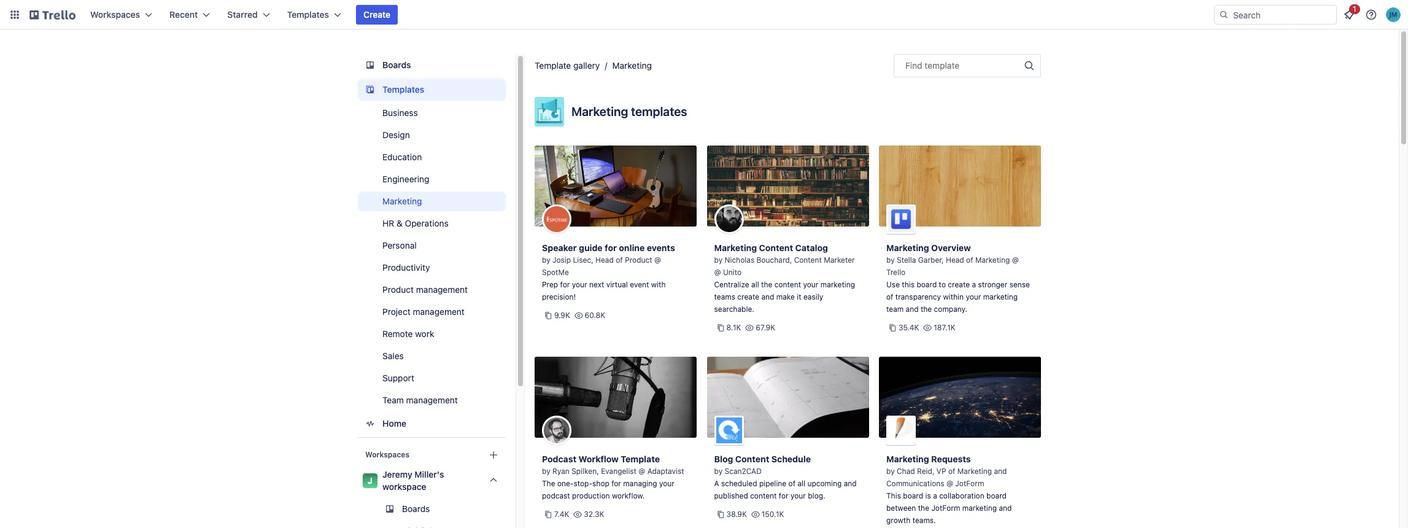 Task type: describe. For each thing, give the bounding box(es) containing it.
32.3k
[[584, 510, 605, 519]]

marketing up stronger at right bottom
[[976, 255, 1010, 265]]

searchable.
[[714, 305, 755, 314]]

1 notification image
[[1342, 7, 1357, 22]]

stop-
[[574, 479, 593, 488]]

josip lisec, head of product @ spotme image
[[542, 204, 572, 234]]

blog.
[[808, 491, 826, 500]]

0 vertical spatial marketing link
[[613, 60, 652, 71]]

workflow.
[[612, 491, 645, 500]]

0 vertical spatial jotform
[[956, 479, 985, 488]]

ryan
[[553, 467, 570, 476]]

centralize
[[714, 280, 750, 289]]

1 horizontal spatial templates
[[383, 84, 425, 95]]

prep
[[542, 280, 558, 289]]

board inside 'marketing overview by stella garber, head of marketing @ trello use this board to create a stronger sense of transparency within your marketing team and the company.'
[[917, 280, 937, 289]]

0 horizontal spatial product
[[383, 284, 414, 295]]

&
[[397, 218, 403, 228]]

personal
[[383, 240, 417, 251]]

create a workspace image
[[486, 448, 501, 462]]

remote
[[383, 329, 413, 339]]

for right guide
[[605, 243, 617, 253]]

within
[[943, 292, 964, 302]]

lisec,
[[573, 255, 594, 265]]

spilken,
[[572, 467, 599, 476]]

events
[[647, 243, 675, 253]]

marketing overview by stella garber, head of marketing @ trello use this board to create a stronger sense of transparency within your marketing team and the company.
[[887, 243, 1030, 314]]

schedule
[[772, 454, 811, 464]]

marketing up chad
[[887, 454, 930, 464]]

transparency
[[896, 292, 941, 302]]

7.4k
[[555, 510, 569, 519]]

remote work
[[383, 329, 434, 339]]

one-
[[558, 479, 574, 488]]

templates link
[[358, 79, 506, 101]]

recent button
[[162, 5, 218, 25]]

of inside marketing requests by chad reid, vp of marketing and communications @ jotform this board is a collaboration board between the jotform marketing and growth teams.
[[949, 467, 956, 476]]

scheduled
[[722, 479, 757, 488]]

the inside marketing content catalog by nicholas bouchard, content marketer @ unito centralize all the content your marketing teams create and make it easily searchable.
[[762, 280, 773, 289]]

marketing requests by chad reid, vp of marketing and communications @ jotform this board is a collaboration board between the jotform marketing and growth teams.
[[887, 454, 1012, 525]]

60.8k
[[585, 311, 606, 320]]

management for team management
[[406, 395, 458, 405]]

design link
[[358, 125, 506, 145]]

workspace
[[383, 481, 427, 492]]

@ inside marketing requests by chad reid, vp of marketing and communications @ jotform this board is a collaboration board between the jotform marketing and growth teams.
[[947, 479, 954, 488]]

home
[[383, 418, 407, 429]]

0 vertical spatial template
[[535, 60, 571, 71]]

marketer
[[824, 255, 855, 265]]

@ inside marketing content catalog by nicholas bouchard, content marketer @ unito centralize all the content your marketing teams create and make it easily searchable.
[[714, 268, 721, 277]]

engineering link
[[358, 169, 506, 189]]

35.4k
[[899, 323, 920, 332]]

marketing inside marketing content catalog by nicholas bouchard, content marketer @ unito centralize all the content your marketing teams create and make it easily searchable.
[[714, 243, 757, 253]]

template gallery link
[[535, 60, 600, 71]]

content for schedule
[[750, 491, 777, 500]]

requests
[[932, 454, 971, 464]]

67.9k
[[756, 323, 776, 332]]

bouchard,
[[757, 255, 792, 265]]

@ inside speaker guide for online events by josip lisec, head of product @ spotme prep for your next virtual event with precision!
[[655, 255, 661, 265]]

precision!
[[542, 292, 576, 302]]

nicholas
[[725, 255, 755, 265]]

growth
[[887, 516, 911, 525]]

chad reid, vp of marketing and communications @ jotform image
[[887, 416, 916, 445]]

support
[[383, 373, 414, 383]]

by inside blog content schedule by scan2cad a scheduled pipeline of all upcoming and published content for your blog.
[[714, 467, 723, 476]]

1 horizontal spatial workspaces
[[365, 450, 410, 459]]

content for catalog
[[759, 243, 793, 253]]

management for project management
[[413, 306, 465, 317]]

head inside 'marketing overview by stella garber, head of marketing @ trello use this board to create a stronger sense of transparency within your marketing team and the company.'
[[946, 255, 965, 265]]

of down overview
[[967, 255, 974, 265]]

business
[[383, 107, 418, 118]]

team management
[[383, 395, 458, 405]]

production
[[572, 491, 610, 500]]

podcast
[[542, 454, 577, 464]]

operations
[[405, 218, 449, 228]]

marketing icon image
[[535, 97, 564, 127]]

marketing inside marketing requests by chad reid, vp of marketing and communications @ jotform this board is a collaboration board between the jotform marketing and growth teams.
[[963, 504, 997, 513]]

josip
[[553, 255, 571, 265]]

workspaces inside workspaces dropdown button
[[90, 9, 140, 20]]

vp
[[937, 467, 947, 476]]

next
[[590, 280, 604, 289]]

this
[[887, 491, 901, 500]]

use
[[887, 280, 900, 289]]

by inside marketing content catalog by nicholas bouchard, content marketer @ unito centralize all the content your marketing teams create and make it easily searchable.
[[714, 255, 723, 265]]

engineering
[[383, 174, 430, 184]]

upcoming
[[808, 479, 842, 488]]

1 vertical spatial jotform
[[932, 504, 961, 513]]

garber,
[[919, 255, 944, 265]]

chad
[[897, 467, 915, 476]]

catalog
[[796, 243, 828, 253]]

content for schedule
[[736, 454, 770, 464]]

marketing templates
[[572, 104, 688, 119]]

for inside podcast workflow template by ryan spilken, evangelist @ adaptavist the one-stop-shop for managing your podcast production workflow.
[[612, 479, 621, 488]]

create button
[[356, 5, 398, 25]]

business link
[[358, 103, 506, 123]]

template board image
[[363, 82, 378, 97]]

0 horizontal spatial marketing link
[[358, 192, 506, 211]]

stella
[[897, 255, 917, 265]]

9.9k
[[555, 311, 570, 320]]

board down "communications"
[[903, 491, 924, 500]]

teams
[[714, 292, 736, 302]]

event
[[630, 280, 649, 289]]

Find template field
[[894, 54, 1041, 77]]

0 vertical spatial boards
[[383, 60, 411, 70]]

team management link
[[358, 391, 506, 410]]

your inside marketing content catalog by nicholas bouchard, content marketer @ unito centralize all the content your marketing teams create and make it easily searchable.
[[803, 280, 819, 289]]

between
[[887, 504, 916, 513]]

by inside podcast workflow template by ryan spilken, evangelist @ adaptavist the one-stop-shop for managing your podcast production workflow.
[[542, 467, 551, 476]]

content for catalog
[[775, 280, 801, 289]]

150.1k
[[762, 510, 784, 519]]

your for schedule
[[791, 491, 806, 500]]

sales
[[383, 351, 404, 361]]

ryan spilken, evangelist @ adaptavist image
[[542, 416, 572, 445]]

shop
[[593, 479, 610, 488]]

support link
[[358, 368, 506, 388]]

education link
[[358, 147, 506, 167]]

team
[[383, 395, 404, 405]]

board right collaboration
[[987, 491, 1007, 500]]

create inside marketing content catalog by nicholas bouchard, content marketer @ unito centralize all the content your marketing teams create and make it easily searchable.
[[738, 292, 760, 302]]

online
[[619, 243, 645, 253]]

nicholas bouchard, content marketer @ unito image
[[714, 204, 744, 234]]

for inside blog content schedule by scan2cad a scheduled pipeline of all upcoming and published content for your blog.
[[779, 491, 789, 500]]

templates
[[631, 104, 688, 119]]



Task type: vqa. For each thing, say whether or not it's contained in the screenshot.
from's Grape
no



Task type: locate. For each thing, give the bounding box(es) containing it.
scan2cad image
[[714, 416, 744, 445]]

all inside marketing content catalog by nicholas bouchard, content marketer @ unito centralize all the content your marketing teams create and make it easily searchable.
[[752, 280, 759, 289]]

product up project
[[383, 284, 414, 295]]

a right is
[[933, 491, 938, 500]]

jotform down collaboration
[[932, 504, 961, 513]]

boards link up templates link
[[358, 54, 506, 76]]

management for product management
[[416, 284, 468, 295]]

by up the
[[542, 467, 551, 476]]

your left next at the bottom left of the page
[[572, 280, 587, 289]]

1 vertical spatial content
[[794, 255, 822, 265]]

speaker guide for online events by josip lisec, head of product @ spotme prep for your next virtual event with precision!
[[542, 243, 675, 302]]

0 vertical spatial boards link
[[358, 54, 506, 76]]

board image
[[363, 58, 378, 72]]

all
[[752, 280, 759, 289], [798, 479, 806, 488]]

2 vertical spatial the
[[918, 504, 930, 513]]

productivity
[[383, 262, 430, 273]]

all left upcoming
[[798, 479, 806, 488]]

the
[[542, 479, 555, 488]]

marketing up &
[[383, 196, 422, 206]]

2 vertical spatial management
[[406, 395, 458, 405]]

@
[[655, 255, 661, 265], [1012, 255, 1019, 265], [714, 268, 721, 277], [639, 467, 646, 476], [947, 479, 954, 488]]

0 horizontal spatial create
[[738, 292, 760, 302]]

1 head from the left
[[596, 255, 614, 265]]

marketing link right gallery
[[613, 60, 652, 71]]

reid,
[[917, 467, 935, 476]]

your inside podcast workflow template by ryan spilken, evangelist @ adaptavist the one-stop-shop for managing your podcast production workflow.
[[660, 479, 675, 488]]

for up precision!
[[560, 280, 570, 289]]

blog content schedule by scan2cad a scheduled pipeline of all upcoming and published content for your blog.
[[714, 454, 857, 500]]

jotform
[[956, 479, 985, 488], [932, 504, 961, 513]]

teams.
[[913, 516, 936, 525]]

sense
[[1010, 280, 1030, 289]]

your inside 'marketing overview by stella garber, head of marketing @ trello use this board to create a stronger sense of transparency within your marketing team and the company.'
[[966, 292, 982, 302]]

1 vertical spatial product
[[383, 284, 414, 295]]

boards link
[[358, 54, 506, 76], [358, 499, 506, 519]]

boards right 'board' icon
[[383, 60, 411, 70]]

trello
[[887, 268, 906, 277]]

evangelist
[[601, 467, 637, 476]]

all inside blog content schedule by scan2cad a scheduled pipeline of all upcoming and published content for your blog.
[[798, 479, 806, 488]]

head down guide
[[596, 255, 614, 265]]

of down use
[[887, 292, 894, 302]]

1 vertical spatial boards link
[[358, 499, 506, 519]]

marketing inside marketing content catalog by nicholas bouchard, content marketer @ unito centralize all the content your marketing teams create and make it easily searchable.
[[821, 280, 855, 289]]

1 vertical spatial create
[[738, 292, 760, 302]]

your
[[572, 280, 587, 289], [803, 280, 819, 289], [966, 292, 982, 302], [660, 479, 675, 488], [791, 491, 806, 500]]

a for overview
[[972, 280, 976, 289]]

find
[[906, 60, 923, 71]]

content up scan2cad
[[736, 454, 770, 464]]

pipeline
[[760, 479, 787, 488]]

to
[[939, 280, 946, 289]]

create
[[948, 280, 970, 289], [738, 292, 760, 302]]

product management
[[383, 284, 468, 295]]

and inside blog content schedule by scan2cad a scheduled pipeline of all upcoming and published content for your blog.
[[844, 479, 857, 488]]

boards link down jeremy miller's workspace at the left bottom
[[358, 499, 506, 519]]

1 vertical spatial workspaces
[[365, 450, 410, 459]]

marketing down requests
[[958, 467, 992, 476]]

by left chad
[[887, 467, 895, 476]]

project management
[[383, 306, 465, 317]]

a
[[714, 479, 719, 488]]

@ inside 'marketing overview by stella garber, head of marketing @ trello use this board to create a stronger sense of transparency within your marketing team and the company.'
[[1012, 255, 1019, 265]]

team
[[887, 305, 904, 314]]

primary element
[[0, 0, 1409, 29]]

and inside 'marketing overview by stella garber, head of marketing @ trello use this board to create a stronger sense of transparency within your marketing team and the company.'
[[906, 305, 919, 314]]

marketing inside 'marketing overview by stella garber, head of marketing @ trello use this board to create a stronger sense of transparency within your marketing team and the company.'
[[984, 292, 1018, 302]]

search image
[[1220, 10, 1229, 20]]

1 horizontal spatial create
[[948, 280, 970, 289]]

38.9k
[[727, 510, 747, 519]]

your for template
[[660, 479, 675, 488]]

virtual
[[606, 280, 628, 289]]

0 vertical spatial management
[[416, 284, 468, 295]]

the inside 'marketing overview by stella garber, head of marketing @ trello use this board to create a stronger sense of transparency within your marketing team and the company.'
[[921, 305, 932, 314]]

a inside 'marketing overview by stella garber, head of marketing @ trello use this board to create a stronger sense of transparency within your marketing team and the company.'
[[972, 280, 976, 289]]

adaptavist
[[648, 467, 684, 476]]

jeremy
[[383, 469, 413, 480]]

project
[[383, 306, 411, 317]]

@ up collaboration
[[947, 479, 954, 488]]

make
[[777, 292, 795, 302]]

0 vertical spatial a
[[972, 280, 976, 289]]

templates right starred dropdown button
[[287, 9, 329, 20]]

it
[[797, 292, 802, 302]]

template
[[535, 60, 571, 71], [621, 454, 660, 464]]

for
[[605, 243, 617, 253], [560, 280, 570, 289], [612, 479, 621, 488], [779, 491, 789, 500]]

of right vp
[[949, 467, 956, 476]]

1 vertical spatial template
[[621, 454, 660, 464]]

1 vertical spatial templates
[[383, 84, 425, 95]]

j
[[368, 475, 373, 486]]

0 horizontal spatial templates
[[287, 9, 329, 20]]

product management link
[[358, 280, 506, 300]]

by inside speaker guide for online events by josip lisec, head of product @ spotme prep for your next virtual event with precision!
[[542, 255, 551, 265]]

for down evangelist
[[612, 479, 621, 488]]

project management link
[[358, 302, 506, 322]]

template inside podcast workflow template by ryan spilken, evangelist @ adaptavist the one-stop-shop for managing your podcast production workflow.
[[621, 454, 660, 464]]

speaker
[[542, 243, 577, 253]]

by left nicholas
[[714, 255, 723, 265]]

1 vertical spatial content
[[750, 491, 777, 500]]

content down catalog
[[794, 255, 822, 265]]

jotform up collaboration
[[956, 479, 985, 488]]

for down pipeline
[[779, 491, 789, 500]]

management
[[416, 284, 468, 295], [413, 306, 465, 317], [406, 395, 458, 405]]

the down transparency
[[921, 305, 932, 314]]

1 horizontal spatial marketing link
[[613, 60, 652, 71]]

1 vertical spatial the
[[921, 305, 932, 314]]

of
[[616, 255, 623, 265], [967, 255, 974, 265], [887, 292, 894, 302], [949, 467, 956, 476], [789, 479, 796, 488]]

1 vertical spatial a
[[933, 491, 938, 500]]

product inside speaker guide for online events by josip lisec, head of product @ spotme prep for your next virtual event with precision!
[[625, 255, 653, 265]]

content inside blog content schedule by scan2cad a scheduled pipeline of all upcoming and published content for your blog.
[[750, 491, 777, 500]]

0 vertical spatial product
[[625, 255, 653, 265]]

by up spotme
[[542, 255, 551, 265]]

1 horizontal spatial all
[[798, 479, 806, 488]]

find template
[[906, 60, 960, 71]]

your for for
[[572, 280, 587, 289]]

is
[[926, 491, 931, 500]]

hr & operations link
[[358, 214, 506, 233]]

hr
[[383, 218, 394, 228]]

company.
[[934, 305, 968, 314]]

create inside 'marketing overview by stella garber, head of marketing @ trello use this board to create a stronger sense of transparency within your marketing team and the company.'
[[948, 280, 970, 289]]

management down productivity link
[[416, 284, 468, 295]]

@ up sense
[[1012, 255, 1019, 265]]

marketing right gallery
[[613, 60, 652, 71]]

create up searchable. at the right bottom of page
[[738, 292, 760, 302]]

jeremy miller's workspace
[[383, 469, 444, 492]]

template
[[925, 60, 960, 71]]

your down "adaptavist"
[[660, 479, 675, 488]]

template left gallery
[[535, 60, 571, 71]]

marketing up stella on the right of page
[[887, 243, 930, 253]]

1 horizontal spatial head
[[946, 255, 965, 265]]

of down online on the left
[[616, 255, 623, 265]]

0 horizontal spatial head
[[596, 255, 614, 265]]

marketing
[[821, 280, 855, 289], [984, 292, 1018, 302], [963, 504, 997, 513]]

your inside speaker guide for online events by josip lisec, head of product @ spotme prep for your next virtual event with precision!
[[572, 280, 587, 289]]

1 vertical spatial management
[[413, 306, 465, 317]]

content inside marketing content catalog by nicholas bouchard, content marketer @ unito centralize all the content your marketing teams create and make it easily searchable.
[[775, 280, 801, 289]]

head inside speaker guide for online events by josip lisec, head of product @ spotme prep for your next virtual event with precision!
[[596, 255, 614, 265]]

of right pipeline
[[789, 479, 796, 488]]

Search field
[[1229, 6, 1337, 24]]

the inside marketing requests by chad reid, vp of marketing and communications @ jotform this board is a collaboration board between the jotform marketing and growth teams.
[[918, 504, 930, 513]]

by up the trello
[[887, 255, 895, 265]]

overview
[[932, 243, 971, 253]]

management down product management link
[[413, 306, 465, 317]]

of inside blog content schedule by scan2cad a scheduled pipeline of all upcoming and published content for your blog.
[[789, 479, 796, 488]]

work
[[415, 329, 434, 339]]

templates up business
[[383, 84, 425, 95]]

create up within
[[948, 280, 970, 289]]

stronger
[[978, 280, 1008, 289]]

your right within
[[966, 292, 982, 302]]

all right centralize at the bottom right of page
[[752, 280, 759, 289]]

template gallery
[[535, 60, 600, 71]]

marketing down collaboration
[[963, 504, 997, 513]]

marketing link
[[613, 60, 652, 71], [358, 192, 506, 211]]

2 vertical spatial content
[[736, 454, 770, 464]]

0 vertical spatial create
[[948, 280, 970, 289]]

0 horizontal spatial all
[[752, 280, 759, 289]]

stella garber, head of marketing @ trello image
[[887, 204, 916, 234]]

personal link
[[358, 236, 506, 255]]

template up managing
[[621, 454, 660, 464]]

content up 'bouchard,'
[[759, 243, 793, 253]]

1 horizontal spatial product
[[625, 255, 653, 265]]

1 vertical spatial boards
[[402, 504, 430, 514]]

of inside speaker guide for online events by josip lisec, head of product @ spotme prep for your next virtual event with precision!
[[616, 255, 623, 265]]

8.1k
[[727, 323, 741, 332]]

marketing down gallery
[[572, 104, 628, 119]]

marketing
[[613, 60, 652, 71], [572, 104, 628, 119], [383, 196, 422, 206], [714, 243, 757, 253], [887, 243, 930, 253], [976, 255, 1010, 265], [887, 454, 930, 464], [958, 467, 992, 476]]

0 vertical spatial content
[[759, 243, 793, 253]]

your up easily on the bottom of the page
[[803, 280, 819, 289]]

create
[[364, 9, 391, 20]]

managing
[[623, 479, 657, 488]]

the up teams. at the right of page
[[918, 504, 930, 513]]

1 vertical spatial marketing link
[[358, 192, 506, 211]]

1 vertical spatial marketing
[[984, 292, 1018, 302]]

content up make
[[775, 280, 801, 289]]

your left blog.
[[791, 491, 806, 500]]

jeremy miller (jeremymiller198) image
[[1387, 7, 1401, 22]]

easily
[[804, 292, 824, 302]]

a left stronger at right bottom
[[972, 280, 976, 289]]

marketing down stronger at right bottom
[[984, 292, 1018, 302]]

workspaces button
[[83, 5, 160, 25]]

templates inside popup button
[[287, 9, 329, 20]]

1 horizontal spatial a
[[972, 280, 976, 289]]

unito
[[723, 268, 742, 277]]

0 horizontal spatial a
[[933, 491, 938, 500]]

marketing down marketer
[[821, 280, 855, 289]]

by inside marketing requests by chad reid, vp of marketing and communications @ jotform this board is a collaboration board between the jotform marketing and growth teams.
[[887, 467, 895, 476]]

1 horizontal spatial template
[[621, 454, 660, 464]]

boards
[[383, 60, 411, 70], [402, 504, 430, 514]]

home image
[[363, 416, 378, 431]]

0 vertical spatial workspaces
[[90, 9, 140, 20]]

open information menu image
[[1366, 9, 1378, 21]]

miller's
[[415, 469, 444, 480]]

a for requests
[[933, 491, 938, 500]]

@ left unito
[[714, 268, 721, 277]]

by inside 'marketing overview by stella garber, head of marketing @ trello use this board to create a stronger sense of transparency within your marketing team and the company.'
[[887, 255, 895, 265]]

product down online on the left
[[625, 255, 653, 265]]

board
[[917, 280, 937, 289], [903, 491, 924, 500], [987, 491, 1007, 500]]

0 vertical spatial the
[[762, 280, 773, 289]]

content down pipeline
[[750, 491, 777, 500]]

back to home image
[[29, 5, 76, 25]]

marketing up nicholas
[[714, 243, 757, 253]]

starred
[[227, 9, 258, 20]]

management down support link
[[406, 395, 458, 405]]

productivity link
[[358, 258, 506, 278]]

2 vertical spatial marketing
[[963, 504, 997, 513]]

0 vertical spatial marketing
[[821, 280, 855, 289]]

education
[[383, 152, 422, 162]]

1 vertical spatial all
[[798, 479, 806, 488]]

0 vertical spatial content
[[775, 280, 801, 289]]

@ inside podcast workflow template by ryan spilken, evangelist @ adaptavist the one-stop-shop for managing your podcast production workflow.
[[639, 467, 646, 476]]

board up transparency
[[917, 280, 937, 289]]

@ up managing
[[639, 467, 646, 476]]

content inside blog content schedule by scan2cad a scheduled pipeline of all upcoming and published content for your blog.
[[736, 454, 770, 464]]

2 boards link from the top
[[358, 499, 506, 519]]

0 horizontal spatial template
[[535, 60, 571, 71]]

a inside marketing requests by chad reid, vp of marketing and communications @ jotform this board is a collaboration board between the jotform marketing and growth teams.
[[933, 491, 938, 500]]

content
[[775, 280, 801, 289], [750, 491, 777, 500]]

marketing link up hr & operations "link"
[[358, 192, 506, 211]]

and inside marketing content catalog by nicholas bouchard, content marketer @ unito centralize all the content your marketing teams create and make it easily searchable.
[[762, 292, 775, 302]]

@ down events
[[655, 255, 661, 265]]

1 boards link from the top
[[358, 54, 506, 76]]

communications
[[887, 479, 945, 488]]

your inside blog content schedule by scan2cad a scheduled pipeline of all upcoming and published content for your blog.
[[791, 491, 806, 500]]

0 vertical spatial all
[[752, 280, 759, 289]]

2 head from the left
[[946, 255, 965, 265]]

0 vertical spatial templates
[[287, 9, 329, 20]]

head down overview
[[946, 255, 965, 265]]

the down 'bouchard,'
[[762, 280, 773, 289]]

remote work link
[[358, 324, 506, 344]]

boards down workspace
[[402, 504, 430, 514]]

by up a
[[714, 467, 723, 476]]

0 horizontal spatial workspaces
[[90, 9, 140, 20]]



